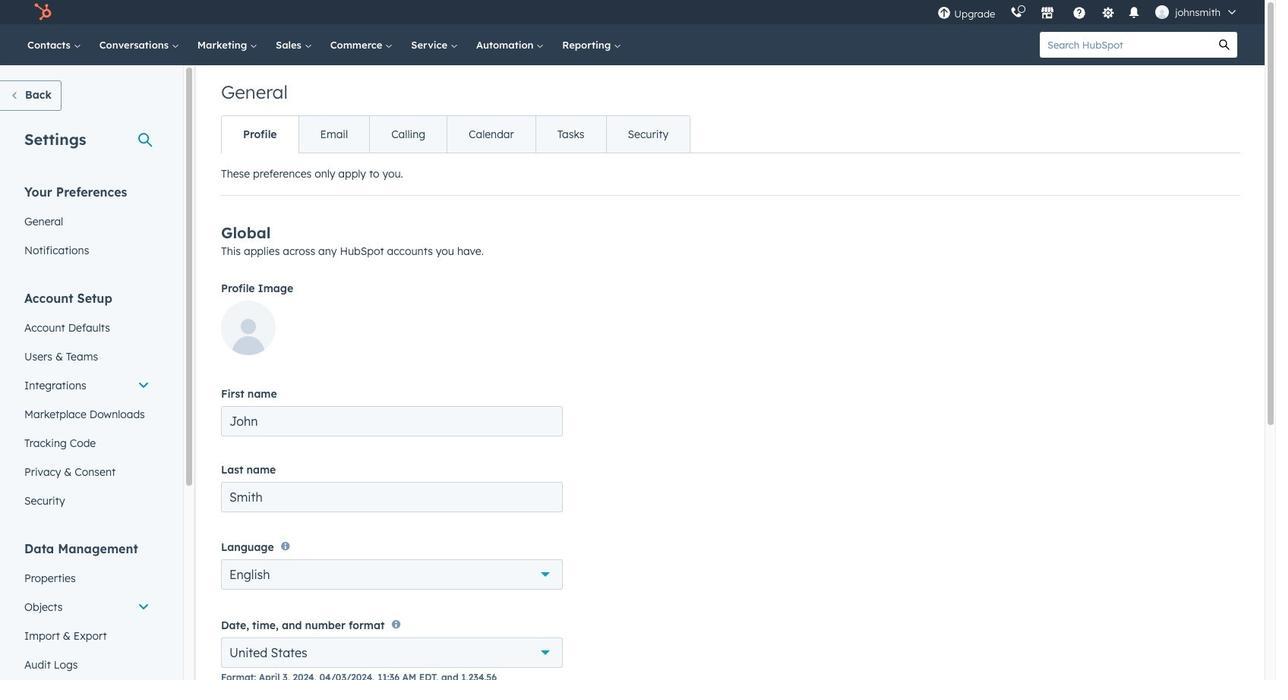 Task type: describe. For each thing, give the bounding box(es) containing it.
account setup element
[[15, 290, 159, 516]]

your preferences element
[[15, 184, 159, 265]]



Task type: locate. For each thing, give the bounding box(es) containing it.
john smith image
[[1156, 5, 1169, 19]]

Search HubSpot search field
[[1040, 32, 1212, 58]]

None text field
[[221, 406, 563, 437]]

menu
[[930, 0, 1247, 24]]

None text field
[[221, 482, 563, 513]]

data management element
[[15, 541, 159, 680]]

marketplaces image
[[1041, 7, 1055, 21]]

navigation
[[221, 115, 691, 153]]



Task type: vqa. For each thing, say whether or not it's contained in the screenshot.
continue
no



